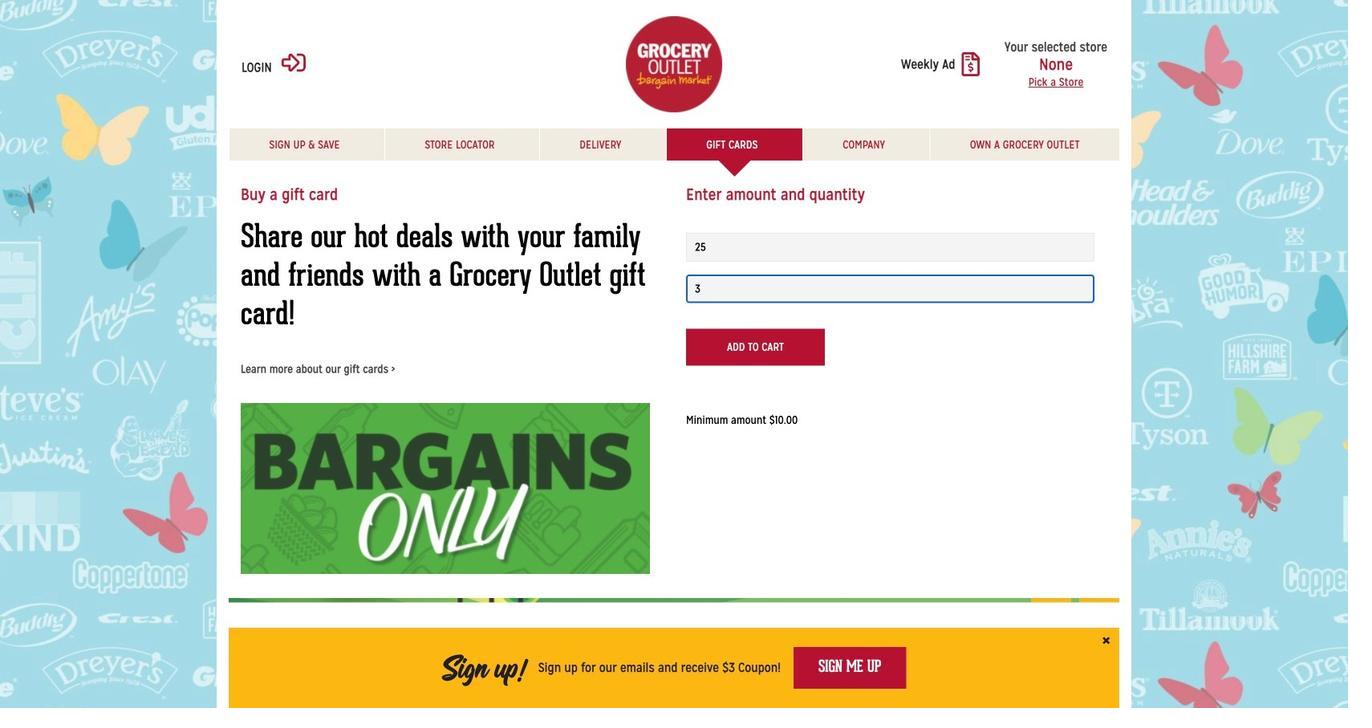 Task type: describe. For each thing, give the bounding box(es) containing it.
bargains only image
[[241, 403, 650, 574]]

Quantity text field
[[687, 274, 1095, 303]]



Task type: vqa. For each thing, say whether or not it's contained in the screenshot.
file invoice dollar ICON at the right top of page
yes



Task type: locate. For each thing, give the bounding box(es) containing it.
navigation
[[229, 128, 1120, 598]]

grocery outlet image
[[626, 16, 723, 112]]

file invoice dollar image
[[962, 52, 980, 76]]

sign in alt image
[[282, 50, 306, 74]]

None submit
[[687, 329, 825, 366]]

Amount text field
[[687, 233, 1095, 262]]



